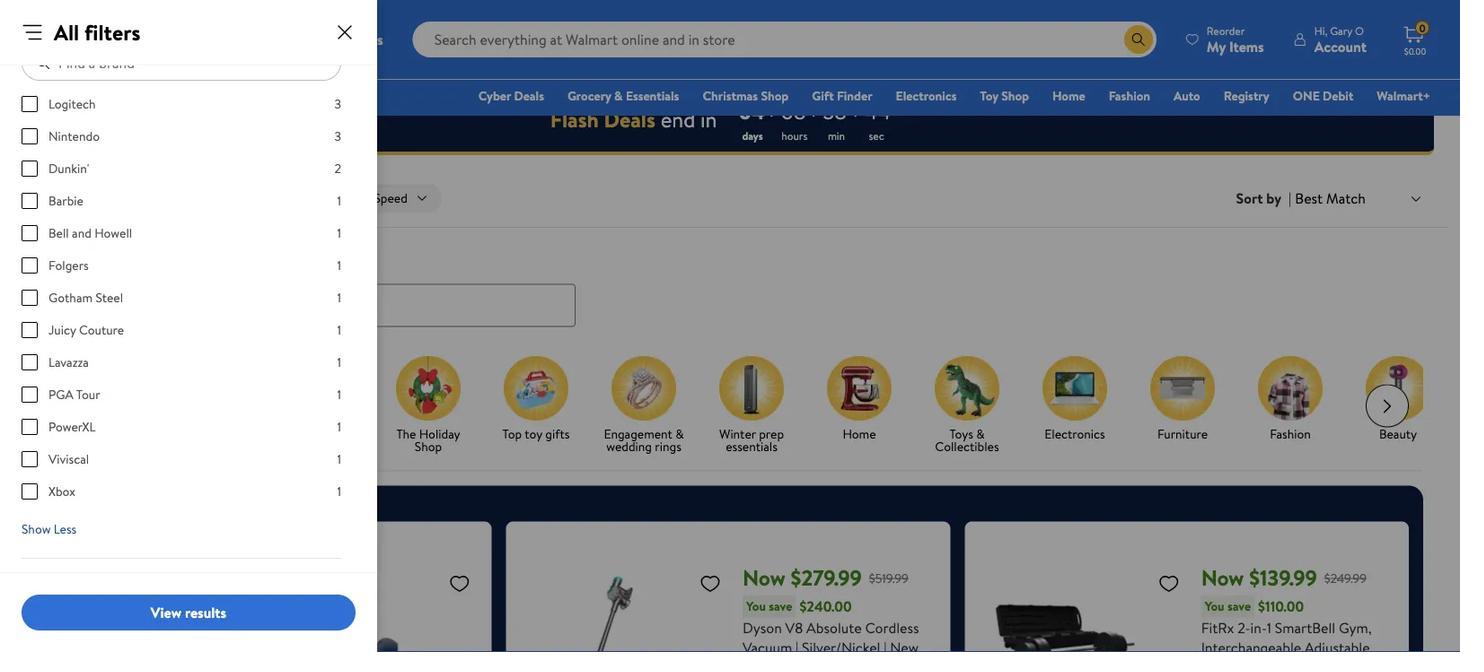 Task type: locate. For each thing, give the bounding box(es) containing it.
you
[[746, 598, 766, 616], [1205, 598, 1224, 616]]

now up fitrx
[[1201, 564, 1244, 594]]

1 top from the left
[[279, 425, 298, 443]]

show less
[[22, 521, 77, 538]]

: for 08
[[812, 101, 816, 121]]

shop all deals link
[[58, 356, 152, 444]]

& inside the engagement & wedding rings
[[676, 425, 684, 443]]

now up dyson
[[743, 564, 786, 594]]

christmas
[[703, 87, 758, 105]]

0 horizontal spatial home link
[[813, 356, 906, 444]]

you inside you save $110.00 fitrx 2-in-1 smartbell gym, interchangeable adjustabl
[[1205, 598, 1224, 616]]

1 save from the left
[[769, 598, 792, 616]]

2 : from the left
[[812, 101, 816, 121]]

pga tour
[[48, 386, 100, 404]]

home down home "image"
[[843, 425, 876, 443]]

you save $110.00 fitrx 2-in-1 smartbell gym, interchangeable adjustabl
[[1201, 597, 1387, 653]]

0 vertical spatial electronics
[[896, 87, 957, 105]]

one
[[1293, 87, 1320, 105]]

fashion left auto
[[1109, 87, 1150, 105]]

0 vertical spatial 3
[[335, 95, 341, 113]]

winter prep essentials link
[[705, 356, 798, 457]]

1 vertical spatial home link
[[813, 356, 906, 444]]

the holiday shop image
[[396, 356, 461, 421]]

furniture link
[[1136, 356, 1229, 444]]

1 horizontal spatial home
[[1052, 87, 1085, 105]]

save inside the you save $240.00 dyson v8 absolute cordless vacuum | silver/nickel | new
[[769, 598, 792, 616]]

filters right barbie
[[85, 189, 116, 207]]

: inside 58 : min
[[854, 101, 857, 121]]

1 horizontal spatial &
[[676, 425, 684, 443]]

engagement
[[604, 425, 673, 443]]

you up dyson
[[746, 598, 766, 616]]

top flash deals link
[[274, 356, 367, 444]]

| left new
[[884, 638, 887, 653]]

collectibles
[[935, 438, 999, 455]]

save inside you save $110.00 fitrx 2-in-1 smartbell gym, interchangeable adjustabl
[[1227, 598, 1251, 616]]

in
[[701, 104, 717, 134]]

0 horizontal spatial electronics
[[896, 87, 957, 105]]

beauty link
[[1351, 356, 1445, 444]]

top for top toy gifts
[[502, 425, 522, 443]]

flash for flash deals
[[33, 248, 70, 271]]

: inside 08 : hours
[[812, 101, 816, 121]]

2 horizontal spatial &
[[976, 425, 985, 443]]

beauty
[[1379, 425, 1417, 443]]

the holiday shop
[[396, 425, 460, 455]]

0 horizontal spatial :
[[770, 101, 774, 121]]

flash for flash deals end in
[[550, 104, 599, 134]]

toys & collectibles link
[[920, 356, 1014, 457]]

0 horizontal spatial flash
[[33, 248, 70, 271]]

flash deals
[[33, 248, 112, 271]]

flash deals end in 4 days 8 hours 58 minutes 44 seconds element
[[550, 104, 717, 134]]

all filters button
[[33, 184, 136, 213]]

2 you from the left
[[1205, 598, 1224, 616]]

None checkbox
[[22, 96, 38, 112], [22, 128, 38, 145], [22, 161, 38, 177], [22, 193, 38, 209], [22, 258, 38, 274], [22, 290, 38, 306], [22, 96, 38, 112], [22, 128, 38, 145], [22, 161, 38, 177], [22, 193, 38, 209], [22, 258, 38, 274], [22, 290, 38, 306]]

save up the v8
[[769, 598, 792, 616]]

2 save from the left
[[1227, 598, 1251, 616]]

bell
[[48, 224, 69, 242]]

flash inside search box
[[33, 248, 70, 271]]

&
[[614, 87, 623, 105], [676, 425, 684, 443], [976, 425, 985, 443]]

you inside the you save $240.00 dyson v8 absolute cordless vacuum | silver/nickel | new
[[746, 598, 766, 616]]

2 vertical spatial flash
[[301, 425, 329, 443]]

0 vertical spatial fashion
[[1109, 87, 1150, 105]]

3 : from the left
[[854, 101, 857, 121]]

beauty image
[[1366, 356, 1431, 421]]

gym,
[[1339, 618, 1372, 638]]

0 vertical spatial all
[[54, 17, 79, 47]]

winter
[[719, 425, 756, 443]]

logitech
[[48, 95, 96, 113]]

nintendo
[[48, 128, 100, 145]]

save
[[769, 598, 792, 616], [1227, 598, 1251, 616]]

essentials
[[626, 87, 679, 105]]

home
[[1052, 87, 1085, 105], [843, 425, 876, 443]]

christmas shop link
[[695, 86, 797, 106]]

& right toys
[[976, 425, 985, 443]]

all inside button
[[67, 189, 82, 207]]

Search search field
[[413, 22, 1156, 57]]

group
[[62, 537, 477, 653]]

1 horizontal spatial flash
[[301, 425, 329, 443]]

now $139.99 $249.99
[[1201, 564, 1367, 594]]

0 horizontal spatial top
[[279, 425, 298, 443]]

christmas shop
[[703, 87, 789, 105]]

search image
[[48, 299, 62, 313]]

2 horizontal spatial :
[[854, 101, 857, 121]]

: inside '04 : days'
[[770, 101, 774, 121]]

1 for juicy couture
[[337, 321, 341, 339]]

:
[[770, 101, 774, 121], [812, 101, 816, 121], [854, 101, 857, 121]]

1 vertical spatial home
[[843, 425, 876, 443]]

deals inside timer
[[604, 104, 655, 134]]

home link for toy shop link
[[1044, 86, 1093, 106]]

3 for logitech
[[335, 95, 341, 113]]

filters up logitech
[[84, 17, 140, 47]]

cyber deals link
[[470, 86, 552, 106]]

deals for flash deals end in
[[604, 104, 655, 134]]

all filters
[[54, 17, 140, 47], [67, 189, 116, 207]]

all down dunkin'
[[67, 189, 82, 207]]

gotham steel
[[48, 289, 123, 307]]

winter prep essentials
[[719, 425, 784, 455]]

04
[[739, 96, 765, 126]]

walmart image
[[29, 25, 145, 54]]

2
[[334, 160, 341, 177]]

save up 2-
[[1227, 598, 1251, 616]]

1 horizontal spatial fashion
[[1270, 425, 1311, 443]]

1 vertical spatial electronics
[[1045, 425, 1105, 443]]

1 horizontal spatial top
[[502, 425, 522, 443]]

0 horizontal spatial fashion
[[1109, 87, 1150, 105]]

all filters inside dialog
[[54, 17, 140, 47]]

timer
[[26, 87, 1434, 155]]

you for now $279.99
[[746, 598, 766, 616]]

0 vertical spatial home link
[[1044, 86, 1093, 106]]

1 vertical spatial electronics link
[[1028, 356, 1122, 444]]

hours
[[782, 128, 808, 143]]

shop
[[761, 87, 789, 105], [1001, 87, 1029, 105], [69, 425, 96, 443], [415, 438, 442, 455]]

: right 58
[[854, 101, 857, 121]]

0 horizontal spatial &
[[614, 87, 623, 105]]

0 horizontal spatial electronics link
[[888, 86, 965, 106]]

prep
[[759, 425, 784, 443]]

registry
[[1224, 87, 1270, 105]]

barbie
[[48, 192, 83, 210]]

1 now from the left
[[743, 564, 786, 594]]

show less button
[[7, 515, 91, 544]]

0 horizontal spatial fashion link
[[1101, 86, 1158, 106]]

grocery & essentials
[[567, 87, 679, 105]]

1 vertical spatial fashion link
[[1244, 356, 1337, 444]]

0 vertical spatial home
[[1052, 87, 1085, 105]]

1 horizontal spatial home link
[[1044, 86, 1093, 106]]

view results
[[151, 603, 226, 623]]

fashion link
[[1101, 86, 1158, 106], [1244, 356, 1337, 444]]

engagement & wedding rings
[[604, 425, 684, 455]]

brand group
[[22, 95, 341, 515]]

1 vertical spatial all
[[67, 189, 82, 207]]

None checkbox
[[22, 225, 38, 242], [22, 322, 38, 339], [22, 355, 38, 371], [22, 387, 38, 403], [22, 419, 38, 436], [22, 452, 38, 468], [22, 484, 38, 500], [22, 225, 38, 242], [22, 322, 38, 339], [22, 355, 38, 371], [22, 387, 38, 403], [22, 419, 38, 436], [22, 452, 38, 468], [22, 484, 38, 500]]

2 3 from the top
[[335, 128, 341, 145]]

filters
[[84, 17, 140, 47], [85, 189, 116, 207]]

: for 58
[[854, 101, 857, 121]]

all filters up bell and howell
[[67, 189, 116, 207]]

1 vertical spatial flash
[[33, 248, 70, 271]]

v8
[[785, 618, 803, 638]]

furniture
[[1157, 425, 1208, 443]]

| right vacuum
[[796, 638, 799, 653]]

0 horizontal spatial you
[[746, 598, 766, 616]]

2 now from the left
[[1201, 564, 1244, 594]]

| inside sort and filter section element
[[1289, 189, 1292, 208]]

juicy
[[48, 321, 76, 339]]

0 horizontal spatial save
[[769, 598, 792, 616]]

top left toy
[[502, 425, 522, 443]]

fitrx
[[1201, 618, 1234, 638]]

flash inside timer
[[550, 104, 599, 134]]

& inside toys & collectibles
[[976, 425, 985, 443]]

deals
[[514, 87, 544, 105], [604, 104, 655, 134], [74, 248, 112, 271], [332, 425, 362, 443]]

0 vertical spatial flash
[[550, 104, 599, 134]]

3 for nintendo
[[335, 128, 341, 145]]

0 horizontal spatial now
[[743, 564, 786, 594]]

all filters up logitech
[[54, 17, 140, 47]]

58 : min
[[823, 96, 857, 143]]

in-
[[1251, 618, 1267, 638]]

1 vertical spatial filters
[[85, 189, 116, 207]]

deals for flash deals
[[74, 248, 112, 271]]

1 3 from the top
[[335, 95, 341, 113]]

winter prep essentials image
[[719, 356, 784, 421]]

electronics right 44
[[896, 87, 957, 105]]

now
[[743, 564, 786, 594], [1201, 564, 1244, 594]]

1 for pga tour
[[337, 386, 341, 404]]

1 : from the left
[[770, 101, 774, 121]]

sort and filter section element
[[12, 170, 1448, 227]]

1 vertical spatial all filters
[[67, 189, 116, 207]]

& right grocery
[[614, 87, 623, 105]]

$249.99
[[1324, 570, 1367, 588]]

all inside dialog
[[54, 17, 79, 47]]

1 vertical spatial 3
[[335, 128, 341, 145]]

now for now $279.99
[[743, 564, 786, 594]]

Flash Deals search field
[[12, 248, 1448, 327]]

deals inside search box
[[74, 248, 112, 271]]

you up fitrx
[[1205, 598, 1224, 616]]

0 vertical spatial filters
[[84, 17, 140, 47]]

home right toy shop
[[1052, 87, 1085, 105]]

: right the 08
[[812, 101, 816, 121]]

0 vertical spatial fashion link
[[1101, 86, 1158, 106]]

1 you from the left
[[746, 598, 766, 616]]

1 horizontal spatial now
[[1201, 564, 1244, 594]]

| right by
[[1289, 189, 1292, 208]]

& right engagement
[[676, 425, 684, 443]]

1 horizontal spatial save
[[1227, 598, 1251, 616]]

1 horizontal spatial you
[[1205, 598, 1224, 616]]

holiday
[[419, 425, 460, 443]]

electronics down electronics image
[[1045, 425, 1105, 443]]

fashion down fashion image in the right of the page
[[1270, 425, 1311, 443]]

and
[[72, 224, 91, 242]]

2 top from the left
[[502, 425, 522, 443]]

all up logitech
[[54, 17, 79, 47]]

1 horizontal spatial :
[[812, 101, 816, 121]]

& for grocery
[[614, 87, 623, 105]]

: right 04
[[770, 101, 774, 121]]

view results button
[[22, 595, 356, 631]]

0 vertical spatial all filters
[[54, 17, 140, 47]]

1 horizontal spatial electronics link
[[1028, 356, 1122, 444]]

top down top flash deals image
[[279, 425, 298, 443]]

toys
[[950, 425, 973, 443]]

|
[[1289, 189, 1292, 208], [796, 638, 799, 653], [884, 638, 887, 653]]

sort by |
[[1236, 189, 1292, 208]]

58
[[823, 96, 847, 126]]

2 horizontal spatial |
[[1289, 189, 1292, 208]]

2 horizontal spatial flash
[[550, 104, 599, 134]]

auto link
[[1166, 86, 1208, 106]]

home link
[[1044, 86, 1093, 106], [813, 356, 906, 444]]

flash deals end in
[[550, 104, 717, 134]]

lavazza
[[48, 354, 89, 371]]

3
[[335, 95, 341, 113], [335, 128, 341, 145]]



Task type: describe. For each thing, give the bounding box(es) containing it.
sort
[[1236, 189, 1263, 208]]

grocery & essentials link
[[559, 86, 687, 106]]

new
[[890, 638, 919, 653]]

& for toys
[[976, 425, 985, 443]]

top toy gifts image
[[504, 356, 568, 421]]

all filters dialog
[[0, 0, 377, 653]]

fashion image
[[1258, 356, 1323, 421]]

speed button
[[7, 559, 356, 614]]

cyber
[[478, 87, 511, 105]]

deals
[[114, 425, 141, 443]]

: for 04
[[770, 101, 774, 121]]

toys & collectibles image
[[935, 356, 999, 421]]

you save $240.00 dyson v8 absolute cordless vacuum | silver/nickel | new
[[743, 597, 919, 653]]

toy shop link
[[972, 86, 1037, 106]]

cordless
[[865, 618, 919, 638]]

min
[[828, 128, 845, 143]]

howell
[[94, 224, 132, 242]]

powerxl
[[48, 418, 96, 436]]

2-
[[1238, 618, 1251, 638]]

toy
[[980, 87, 998, 105]]

next slide for chipmodulewithimages list image
[[1366, 385, 1409, 428]]

rings
[[655, 438, 681, 455]]

cyber deals
[[478, 87, 544, 105]]

1 horizontal spatial fashion link
[[1244, 356, 1337, 444]]

show
[[22, 521, 51, 538]]

1 for xbox
[[337, 483, 341, 501]]

smartbell
[[1275, 618, 1335, 638]]

44 sec
[[865, 96, 891, 143]]

engagement & wedding rings image
[[612, 356, 676, 421]]

$139.99
[[1249, 564, 1317, 594]]

electronics image
[[1043, 356, 1107, 421]]

save for $279.99
[[769, 598, 792, 616]]

$110.00
[[1258, 597, 1304, 617]]

walmart+ link
[[1369, 86, 1439, 106]]

you for now $139.99
[[1205, 598, 1224, 616]]

registry link
[[1216, 86, 1278, 106]]

home image
[[827, 356, 892, 421]]

shop all deals image
[[73, 356, 137, 421]]

less
[[54, 521, 77, 538]]

vacuum
[[743, 638, 792, 653]]

1 for lavazza
[[337, 354, 341, 371]]

auto
[[1174, 87, 1200, 105]]

days
[[742, 128, 763, 143]]

shop all deals
[[69, 425, 141, 443]]

gifts
[[545, 425, 570, 443]]

1 for folgers
[[337, 257, 341, 274]]

1 for gotham steel
[[337, 289, 341, 307]]

top flash deals image
[[288, 356, 353, 421]]

add to favorites list, open box | dell chromebook | newest os | 11.6-inch | intel celeron | 4gb ram 16gb | bundle: wireless mouse, bluetooth/wireless airbuds by certified 2 day express image
[[449, 573, 470, 595]]

timer containing 04
[[26, 87, 1434, 155]]

gotham
[[48, 289, 93, 307]]

home link for winter prep essentials link at the bottom of page
[[813, 356, 906, 444]]

walmart+
[[1377, 87, 1431, 105]]

1 for viviscal
[[337, 451, 341, 468]]

filters inside the all filters button
[[85, 189, 116, 207]]

furniture image
[[1150, 356, 1215, 421]]

absolute
[[806, 618, 862, 638]]

the holiday shop link
[[382, 356, 475, 457]]

finder
[[837, 87, 872, 105]]

shop inside the holiday shop
[[415, 438, 442, 455]]

dunkin'
[[48, 160, 89, 177]]

sec
[[869, 128, 884, 143]]

toys & collectibles
[[935, 425, 999, 455]]

tour
[[76, 386, 100, 404]]

viviscal
[[48, 451, 89, 468]]

0
[[1419, 20, 1426, 36]]

the
[[396, 425, 416, 443]]

top toy gifts
[[502, 425, 570, 443]]

& for engagement
[[676, 425, 684, 443]]

deals for cyber deals
[[514, 87, 544, 105]]

couture
[[79, 321, 124, 339]]

04 : days
[[739, 96, 774, 143]]

bell and howell
[[48, 224, 132, 242]]

1 horizontal spatial |
[[884, 638, 887, 653]]

1 vertical spatial fashion
[[1270, 425, 1311, 443]]

juicy couture
[[48, 321, 124, 339]]

debit
[[1323, 87, 1354, 105]]

1 inside you save $110.00 fitrx 2-in-1 smartbell gym, interchangeable adjustabl
[[1267, 618, 1272, 638]]

folgers
[[48, 257, 89, 274]]

Search in Flash Deals search field
[[33, 284, 576, 327]]

toy shop
[[980, 87, 1029, 105]]

1 for bell and howell
[[337, 224, 341, 242]]

1 for powerxl
[[337, 418, 341, 436]]

close panel image
[[334, 22, 356, 43]]

by
[[1266, 189, 1282, 208]]

44
[[865, 96, 891, 126]]

essentials
[[726, 438, 778, 455]]

08 : hours
[[781, 96, 816, 143]]

0 horizontal spatial |
[[796, 638, 799, 653]]

$279.99
[[791, 564, 862, 594]]

08
[[781, 96, 806, 126]]

results
[[185, 603, 226, 623]]

all
[[99, 425, 111, 443]]

1 for barbie
[[337, 192, 341, 210]]

top for top flash deals
[[279, 425, 298, 443]]

shop inside 'link'
[[69, 425, 96, 443]]

add to favorites list, dyson v8 absolute cordless vacuum | silver/nickel | new image
[[700, 573, 721, 595]]

0 vertical spatial electronics link
[[888, 86, 965, 106]]

Walmart Site-Wide search field
[[413, 22, 1156, 57]]

add to favorites list, fitrx 2-in-1 smartbell gym, interchangeable adjustable dumbbells and barbell weight set, 100lbs. image
[[1158, 573, 1180, 595]]

$519.99
[[869, 570, 909, 588]]

now for now $139.99
[[1201, 564, 1244, 594]]

0 horizontal spatial home
[[843, 425, 876, 443]]

wedding
[[606, 438, 652, 455]]

1 horizontal spatial electronics
[[1045, 425, 1105, 443]]

end
[[661, 104, 695, 134]]

filters inside all filters dialog
[[84, 17, 140, 47]]

view
[[151, 603, 181, 623]]

grocery
[[567, 87, 611, 105]]

save for $139.99
[[1227, 598, 1251, 616]]

one debit link
[[1285, 86, 1362, 106]]

all filters inside button
[[67, 189, 116, 207]]

$0.00
[[1404, 45, 1426, 57]]



Task type: vqa. For each thing, say whether or not it's contained in the screenshot.
Hi, Test A Account
no



